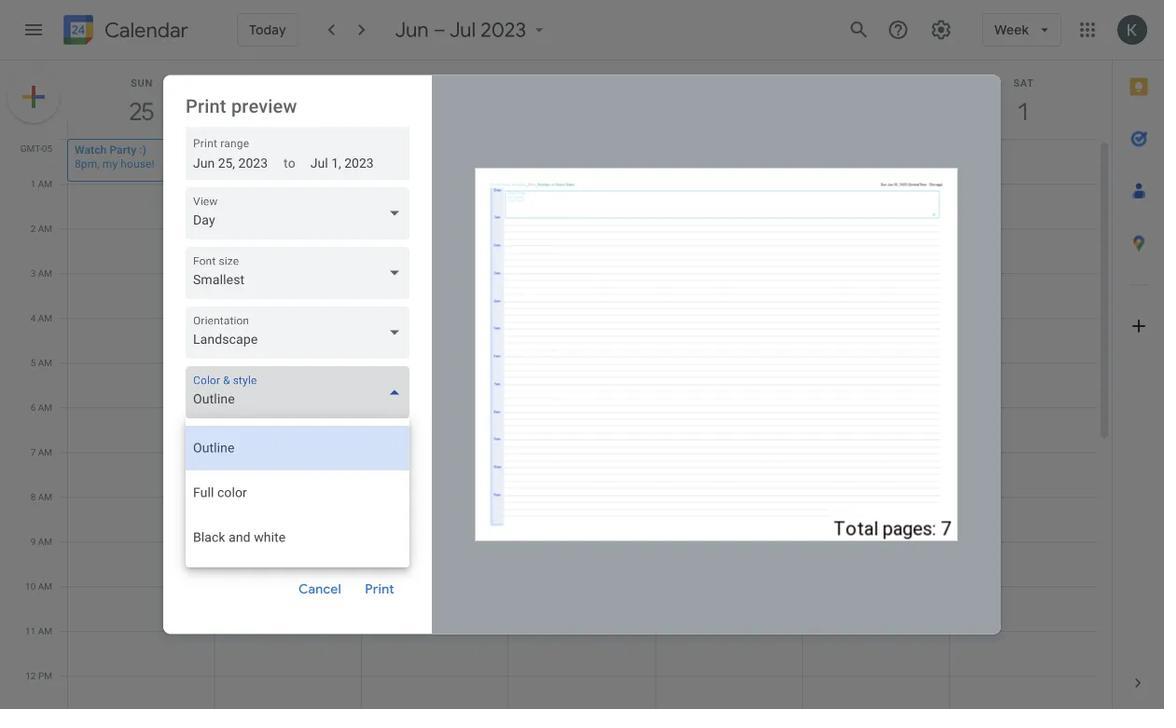 Task type: describe. For each thing, give the bounding box(es) containing it.
print inside button
[[365, 582, 394, 598]]

print button
[[350, 568, 409, 612]]

8:30am
[[516, 538, 554, 551]]

2
[[30, 223, 36, 234]]

show weekends
[[210, 433, 306, 449]]

–
[[434, 17, 446, 43]]

print for print preview
[[186, 96, 226, 118]]

print preview
[[186, 96, 297, 118]]

calendar
[[104, 17, 188, 43]]

print for print range
[[193, 137, 217, 150]]

jun – jul 2023
[[395, 17, 526, 43]]

am for 5 am
[[38, 357, 52, 368]]

gmt-05
[[20, 143, 52, 154]]

show events you have declined
[[210, 465, 396, 480]]

2 column header from the left
[[214, 61, 362, 139]]

declined
[[345, 465, 396, 480]]

print preview element
[[0, 0, 1164, 710]]

pm
[[38, 671, 52, 682]]

print preview image
[[475, 168, 957, 541]]

cancel
[[299, 582, 341, 598]]

cell containing watch party :)
[[67, 139, 215, 710]]

am for 11 am
[[38, 626, 52, 637]]

jul
[[450, 17, 476, 43]]

am for 3 am
[[38, 268, 52, 279]]

1 am
[[30, 178, 52, 189]]

have
[[314, 465, 342, 480]]

End date text field
[[310, 152, 374, 174]]

print range
[[193, 137, 249, 150]]

8 am
[[30, 492, 52, 503]]

a
[[618, 538, 626, 551]]

row containing watch party :)
[[60, 139, 1097, 710]]

7 am
[[30, 447, 52, 458]]

2023
[[481, 17, 526, 43]]

am for 9 am
[[38, 536, 52, 548]]

jun
[[395, 17, 429, 43]]

5
[[30, 357, 36, 368]]

8pm
[[75, 157, 97, 170]]

grid containing watch party :)
[[0, 61, 1112, 710]]

gmt-
[[20, 143, 42, 154]]

support image
[[887, 19, 910, 41]]

, inside watch party :) 8pm , my house!
[[97, 157, 100, 170]]

4 am
[[30, 312, 52, 324]]

2 cell from the left
[[215, 139, 362, 710]]

1 horizontal spatial ,
[[554, 538, 556, 551]]

9 am
[[30, 536, 52, 548]]

05
[[42, 143, 52, 154]]

5 am
[[30, 357, 52, 368]]

1
[[30, 178, 36, 189]]



Task type: vqa. For each thing, say whether or not it's contained in the screenshot.
5th cell from right
yes



Task type: locate. For each thing, give the bounding box(es) containing it.
events
[[246, 465, 286, 480]]

3 am from the top
[[38, 268, 52, 279]]

5 column header from the left
[[655, 61, 803, 139]]

am right 8
[[38, 492, 52, 503]]

3 option from the top
[[186, 516, 409, 561]]

room
[[586, 538, 616, 551]]

cell containing 8:30am
[[508, 139, 656, 710]]

1 column header from the left
[[67, 61, 215, 139]]

am
[[38, 178, 52, 189], [38, 223, 52, 234], [38, 268, 52, 279], [38, 312, 52, 324], [38, 357, 52, 368], [38, 402, 52, 413], [38, 447, 52, 458], [38, 492, 52, 503], [38, 536, 52, 548], [38, 581, 52, 592], [38, 626, 52, 637]]

4
[[30, 312, 36, 324]]

0 vertical spatial show
[[210, 433, 243, 449]]

None field
[[186, 187, 417, 240], [186, 247, 417, 299], [186, 307, 417, 359], [186, 367, 417, 419], [186, 187, 417, 240], [186, 247, 417, 299], [186, 307, 417, 359], [186, 367, 417, 419]]

my
[[102, 157, 118, 170]]

3
[[30, 268, 36, 279]]

print up print range on the left top
[[186, 96, 226, 118]]

calendar heading
[[101, 17, 188, 43]]

6 column header from the left
[[802, 61, 950, 139]]

5 am from the top
[[38, 357, 52, 368]]

house!
[[121, 157, 154, 170]]

8 am from the top
[[38, 492, 52, 503]]

am for 10 am
[[38, 581, 52, 592]]

:)
[[139, 143, 146, 156]]

9
[[30, 536, 36, 548]]

am for 7 am
[[38, 447, 52, 458]]

am for 1 am
[[38, 178, 52, 189]]

6
[[30, 402, 36, 413]]

you
[[289, 465, 310, 480]]

cell
[[67, 139, 215, 710], [215, 139, 362, 710], [362, 139, 509, 710], [508, 139, 656, 710], [656, 139, 803, 710], [803, 139, 950, 710], [950, 139, 1097, 710]]

7
[[30, 447, 36, 458]]

am for 8 am
[[38, 492, 52, 503]]

10
[[25, 581, 36, 592]]

9 am from the top
[[38, 536, 52, 548]]

am right the 1
[[38, 178, 52, 189]]

print left range
[[193, 137, 217, 150]]

am for 4 am
[[38, 312, 52, 324]]

4 am from the top
[[38, 312, 52, 324]]

8:30am , conf room a
[[516, 538, 626, 551]]

jun – jul 2023 button
[[388, 17, 556, 43]]

tab list
[[1113, 61, 1164, 658]]

Start date text field
[[193, 152, 269, 174]]

to
[[284, 155, 296, 171]]

today
[[249, 22, 286, 38]]

am right the 3
[[38, 268, 52, 279]]

am right 7
[[38, 447, 52, 458]]

1 option from the top
[[186, 426, 409, 471]]

am right 4
[[38, 312, 52, 324]]

show for show events you have declined
[[210, 465, 243, 480]]

3 am
[[30, 268, 52, 279]]

watch
[[75, 143, 107, 156]]

11 am
[[25, 626, 52, 637]]

1 show from the top
[[210, 433, 243, 449]]

6 am
[[30, 402, 52, 413]]

0 vertical spatial ,
[[97, 157, 100, 170]]

5 cell from the left
[[656, 139, 803, 710]]

am right 10
[[38, 581, 52, 592]]

row
[[60, 139, 1097, 710]]

7 am from the top
[[38, 447, 52, 458]]

show
[[210, 433, 243, 449], [210, 465, 243, 480]]

3 cell from the left
[[362, 139, 509, 710]]

conf
[[559, 538, 583, 551]]

4 cell from the left
[[508, 139, 656, 710]]

2 show from the top
[[210, 465, 243, 480]]

10 am from the top
[[38, 581, 52, 592]]

3 column header from the left
[[361, 61, 509, 139]]

2 option from the top
[[186, 471, 409, 516]]

11 am from the top
[[38, 626, 52, 637]]

6 am from the top
[[38, 402, 52, 413]]

6 cell from the left
[[803, 139, 950, 710]]

1 vertical spatial print
[[193, 137, 217, 150]]

0 vertical spatial print
[[186, 96, 226, 118]]

today button
[[237, 13, 298, 47]]

1 am from the top
[[38, 178, 52, 189]]

, left my
[[97, 157, 100, 170]]

2 vertical spatial print
[[365, 582, 394, 598]]

am right 6
[[38, 402, 52, 413]]

am for 6 am
[[38, 402, 52, 413]]

10 am
[[25, 581, 52, 592]]

1 vertical spatial ,
[[554, 538, 556, 551]]

option
[[186, 426, 409, 471], [186, 471, 409, 516], [186, 516, 409, 561]]

party
[[109, 143, 136, 156]]

, left conf
[[554, 538, 556, 551]]

4 column header from the left
[[508, 61, 656, 139]]

2 am
[[30, 223, 52, 234]]

12
[[25, 671, 36, 682]]

7 column header from the left
[[949, 61, 1097, 139]]

0 horizontal spatial ,
[[97, 157, 100, 170]]

show for show weekends
[[210, 433, 243, 449]]

calendar element
[[60, 11, 188, 52]]

range
[[220, 137, 249, 150]]

11
[[25, 626, 36, 637]]

watch party :) 8pm , my house!
[[75, 143, 154, 170]]

show left weekends
[[210, 433, 243, 449]]

weekends
[[246, 433, 306, 449]]

8
[[30, 492, 36, 503]]

cancel button
[[290, 568, 350, 612]]

1 vertical spatial show
[[210, 465, 243, 480]]

2 am from the top
[[38, 223, 52, 234]]

print
[[186, 96, 226, 118], [193, 137, 217, 150], [365, 582, 394, 598]]

am for 2 am
[[38, 223, 52, 234]]

color & style list box
[[186, 419, 409, 568]]

12 pm
[[25, 671, 52, 682]]

am right '5'
[[38, 357, 52, 368]]

7 cell from the left
[[950, 139, 1097, 710]]

am right 2
[[38, 223, 52, 234]]

am right the 11
[[38, 626, 52, 637]]

am right '9'
[[38, 536, 52, 548]]

column header
[[67, 61, 215, 139], [214, 61, 362, 139], [361, 61, 509, 139], [508, 61, 656, 139], [655, 61, 803, 139], [802, 61, 950, 139], [949, 61, 1097, 139]]

print right cancel button
[[365, 582, 394, 598]]

grid
[[0, 61, 1112, 710]]

preview
[[231, 96, 297, 118]]

1 cell from the left
[[67, 139, 215, 710]]

show left events
[[210, 465, 243, 480]]

,
[[97, 157, 100, 170], [554, 538, 556, 551]]



